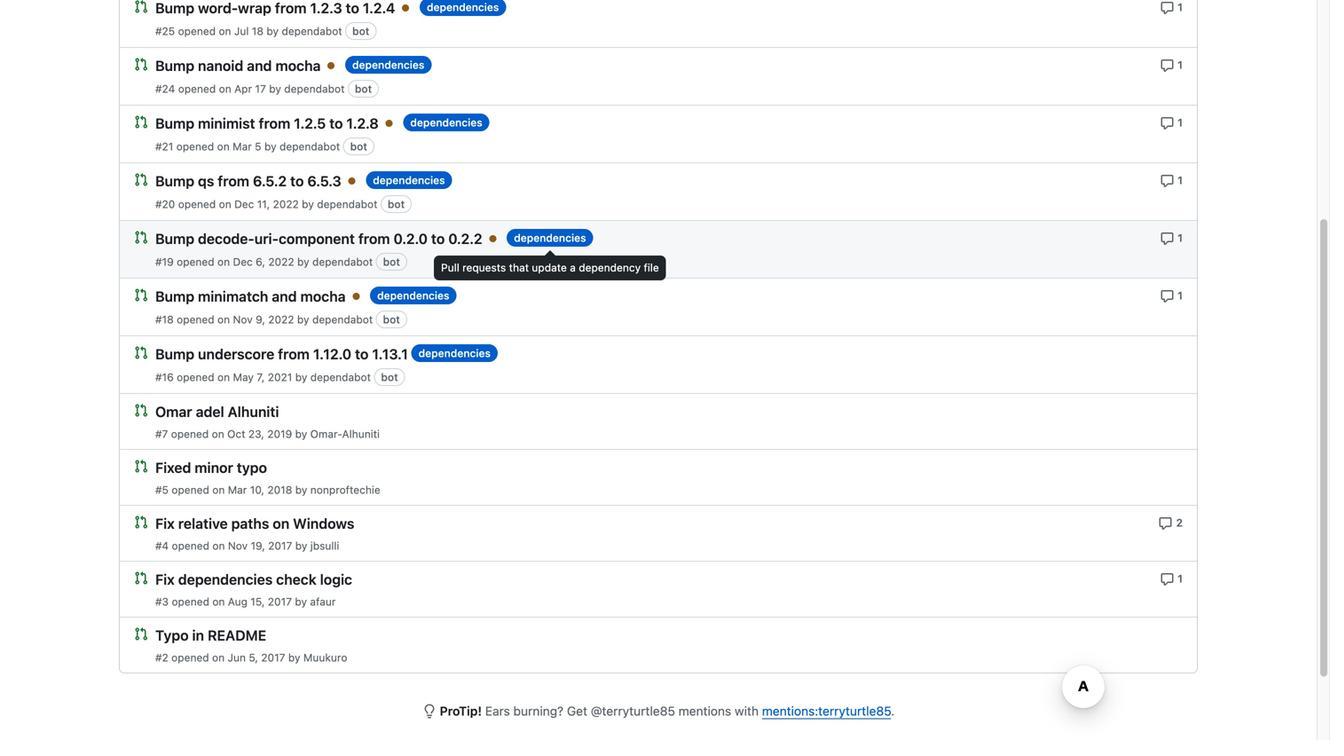 Task type: vqa. For each thing, say whether or not it's contained in the screenshot.


Task type: locate. For each thing, give the bounding box(es) containing it.
3 bump from the top
[[155, 173, 194, 189]]

mocha for bump minimatch and mocha
[[300, 288, 346, 305]]

1 vertical spatial mocha
[[300, 288, 346, 305]]

opened right #24
[[178, 83, 216, 95]]

1 link for bump minimatch and mocha
[[1160, 288, 1183, 303]]

.
[[891, 704, 895, 718]]

comment image inside 2 link
[[1159, 516, 1173, 530]]

2 vertical spatial comment image
[[1160, 572, 1174, 586]]

2 link
[[1159, 515, 1183, 530]]

to for 6.5.3
[[290, 173, 304, 189]]

#25             opened on jul 18 by dependabot
[[155, 25, 342, 37]]

0 vertical spatial 2022
[[273, 198, 299, 210]]

bot
[[352, 25, 369, 37], [355, 83, 372, 95], [350, 140, 367, 153], [388, 198, 405, 210], [383, 256, 400, 268], [383, 313, 400, 326], [381, 371, 398, 383]]

open pull request image for typo in readme
[[134, 627, 148, 641]]

opened down relative
[[172, 540, 209, 552]]

4 open pull request image from the top
[[134, 571, 148, 585]]

3 1 link from the top
[[1160, 114, 1183, 130]]

2 vertical spatial 2017
[[261, 651, 285, 664]]

4 1 link from the top
[[1160, 172, 1183, 188]]

1 bump from the top
[[155, 57, 194, 74]]

from up 2021
[[278, 346, 310, 362]]

from
[[259, 115, 290, 132], [218, 173, 249, 189], [358, 230, 390, 247], [278, 346, 310, 362]]

opened inside fix dependencies check logic #3             opened on aug 15, 2017 by afaur
[[172, 595, 209, 608]]

2017 inside fix relative paths on windows #4             opened on nov 19, 2017 by jbsulli
[[268, 540, 292, 552]]

open pull request element
[[134, 0, 148, 14], [134, 57, 148, 71], [134, 114, 148, 129], [134, 172, 148, 187], [134, 230, 148, 244], [134, 288, 148, 302], [134, 345, 148, 360], [134, 403, 148, 418], [134, 459, 148, 473], [134, 515, 148, 529], [134, 571, 148, 585], [134, 626, 148, 641]]

1.2.8
[[346, 115, 379, 132]]

opened inside fixed minor typo #5             opened on mar 10, 2018 by nonproftechie
[[172, 484, 209, 496]]

1 for bump nanoid and mocha
[[1178, 59, 1183, 71]]

on down decode- at left
[[217, 256, 230, 268]]

dependabot right 18 at the left top
[[282, 25, 342, 37]]

windows
[[293, 515, 354, 532]]

typo
[[237, 459, 267, 476]]

bump for bump minimist from 1.2.5 to 1.2.8
[[155, 115, 194, 132]]

to
[[329, 115, 343, 132], [290, 173, 304, 189], [431, 230, 445, 247], [355, 346, 369, 362]]

2017 right 19,
[[268, 540, 292, 552]]

1 1 from the top
[[1178, 1, 1183, 13]]

3 open pull request element from the top
[[134, 114, 148, 129]]

dependabot link for bump qs from 6.5.2 to 6.5.3
[[317, 198, 378, 210]]

bump minimist from 1.2.5 to 1.2.8
[[155, 115, 379, 132]]

0 vertical spatial fix
[[155, 515, 175, 532]]

4 open pull request element from the top
[[134, 172, 148, 187]]

dependencies link for bump nanoid and mocha
[[345, 56, 432, 74]]

adel
[[196, 403, 224, 420]]

2022 right "11,"
[[273, 198, 299, 210]]

dependencies link for bump decode-uri-component from 0.2.0 to 0.2.2
[[507, 229, 593, 247]]

dec for from
[[234, 198, 254, 210]]

fix up #4
[[155, 515, 175, 532]]

dependabot link down bump decode-uri-component from 0.2.0 to 0.2.2 link
[[312, 256, 373, 268]]

4 comment image from the top
[[1160, 231, 1174, 246]]

omar adel alhuniti #7             opened on oct 23, 2019 by omar-alhuniti
[[155, 403, 380, 440]]

on left apr
[[219, 83, 231, 95]]

and for minimatch
[[272, 288, 297, 305]]

dec
[[234, 198, 254, 210], [233, 256, 253, 268]]

afaur link
[[310, 595, 336, 608]]

2022 for component
[[268, 256, 294, 268]]

comment image for bump minimist from 1.2.5 to 1.2.8
[[1160, 116, 1174, 130]]

opened right #3 on the bottom left of the page
[[172, 595, 209, 608]]

alhuniti up 23,
[[228, 403, 279, 420]]

bump up #19
[[155, 230, 194, 247]]

pending: contributor license agreement is not signed yet. image for bump decode-uri-component from 0.2.0 to 0.2.2
[[486, 232, 500, 246]]

2019
[[267, 428, 292, 440]]

4 1 from the top
[[1178, 174, 1183, 186]]

0 vertical spatial and
[[247, 57, 272, 74]]

1 vertical spatial 2022
[[268, 256, 294, 268]]

1 vertical spatial dec
[[233, 256, 253, 268]]

on
[[219, 25, 231, 37], [219, 83, 231, 95], [217, 140, 230, 153], [219, 198, 231, 210], [217, 256, 230, 268], [217, 313, 230, 326], [217, 371, 230, 383], [212, 428, 224, 440], [212, 484, 225, 496], [273, 515, 289, 532], [212, 540, 225, 552], [212, 595, 225, 608], [212, 651, 225, 664]]

2022
[[273, 198, 299, 210], [268, 256, 294, 268], [268, 313, 294, 326]]

0 vertical spatial mar
[[233, 140, 252, 153]]

fix for fix dependencies check logic
[[155, 571, 175, 588]]

by inside the omar adel alhuniti #7             opened on oct 23, 2019 by omar-alhuniti
[[295, 428, 307, 440]]

to for 1.2.8
[[329, 115, 343, 132]]

mar inside fixed minor typo #5             opened on mar 10, 2018 by nonproftechie
[[228, 484, 247, 496]]

11,
[[257, 198, 270, 210]]

dependabot
[[282, 25, 342, 37], [284, 83, 345, 95], [279, 140, 340, 153], [317, 198, 378, 210], [312, 256, 373, 268], [312, 313, 373, 326], [310, 371, 371, 383]]

2 1 from the top
[[1178, 59, 1183, 71]]

1 link for bump decode-uri-component from 0.2.0 to 0.2.2
[[1160, 230, 1183, 246]]

bump minimist from 1.2.5 to 1.2.8 link
[[155, 115, 379, 132]]

bump underscore from 1.12.0 to 1.13.1 link
[[155, 346, 408, 362]]

6 bump from the top
[[155, 346, 194, 362]]

open pull request image for fix dependencies check logic
[[134, 571, 148, 585]]

2021
[[268, 371, 292, 383]]

2 vertical spatial 2022
[[268, 313, 294, 326]]

0 vertical spatial mocha
[[275, 57, 321, 74]]

by inside typo in readme #2             opened on jun 5, 2017 by muukuro
[[288, 651, 300, 664]]

23,
[[248, 428, 264, 440]]

1 vertical spatial fix
[[155, 571, 175, 588]]

open pull request image for bump nanoid and mocha
[[134, 57, 148, 71]]

10,
[[250, 484, 264, 496]]

omar adel alhuniti link
[[155, 403, 279, 420]]

bump up #16
[[155, 346, 194, 362]]

dependencies link
[[420, 0, 506, 16], [345, 56, 432, 74], [403, 114, 490, 131], [366, 171, 452, 189], [507, 229, 593, 247], [370, 287, 457, 305], [411, 344, 498, 362]]

from right 'qs'
[[218, 173, 249, 189]]

by right 2018 in the bottom of the page
[[295, 484, 307, 496]]

by left jbsulli link
[[295, 540, 307, 552]]

5 1 from the top
[[1178, 232, 1183, 244]]

1 link
[[1160, 0, 1183, 15], [1160, 57, 1183, 73], [1160, 114, 1183, 130], [1160, 172, 1183, 188], [1160, 230, 1183, 246], [1160, 288, 1183, 303], [1160, 571, 1183, 586]]

dependabot link for bump nanoid and mocha
[[284, 83, 345, 95]]

bot for bump decode-uri-component from 0.2.0 to 0.2.2
[[383, 256, 400, 268]]

2 1 link from the top
[[1160, 57, 1183, 73]]

from up 5
[[259, 115, 290, 132]]

5 comment image from the top
[[1160, 289, 1174, 303]]

check
[[276, 571, 317, 588]]

6 1 from the top
[[1178, 289, 1183, 302]]

5 open pull request image from the top
[[134, 346, 148, 360]]

open pull request image
[[134, 0, 148, 14], [134, 288, 148, 302], [134, 515, 148, 529], [134, 571, 148, 585], [134, 627, 148, 641]]

open pull request element for bump nanoid and mocha
[[134, 57, 148, 71]]

fixed minor typo #5             opened on mar 10, 2018 by nonproftechie
[[155, 459, 380, 496]]

bot for bump minimatch and mocha
[[383, 313, 400, 326]]

nov left 19,
[[228, 540, 248, 552]]

to right 1.2.5
[[329, 115, 343, 132]]

1 vertical spatial and
[[272, 288, 297, 305]]

to right 6.5.2
[[290, 173, 304, 189]]

protip! ears burning? get @terryturtle85 mentions with mentions:terryturtle85 .
[[440, 704, 895, 718]]

by left afaur
[[295, 595, 307, 608]]

mar left 10,
[[228, 484, 247, 496]]

on left aug
[[212, 595, 225, 608]]

1 open pull request image from the top
[[134, 0, 148, 14]]

by inside fix dependencies check logic #3             opened on aug 15, 2017 by afaur
[[295, 595, 307, 608]]

5 open pull request element from the top
[[134, 230, 148, 244]]

opened inside fix relative paths on windows #4             opened on nov 19, 2017 by jbsulli
[[172, 540, 209, 552]]

dec left "11,"
[[234, 198, 254, 210]]

fixed minor typo link
[[155, 459, 267, 476]]

0 vertical spatial 2017
[[268, 540, 292, 552]]

on down relative
[[212, 540, 225, 552]]

dependabot link down pending: contributor license agreement is not signed yet. icon
[[317, 198, 378, 210]]

jbsulli
[[310, 540, 339, 552]]

2017 right 5,
[[261, 651, 285, 664]]

#2
[[155, 651, 168, 664]]

alhuniti
[[228, 403, 279, 420], [342, 428, 380, 440]]

1 open pull request element from the top
[[134, 0, 148, 14]]

open pull request image for bump underscore from 1.12.0 to 1.13.1
[[134, 346, 148, 360]]

bump up #20 in the left of the page
[[155, 173, 194, 189]]

2017
[[268, 540, 292, 552], [268, 595, 292, 608], [261, 651, 285, 664]]

4 bump from the top
[[155, 230, 194, 247]]

by
[[267, 25, 279, 37], [269, 83, 281, 95], [264, 140, 276, 153], [302, 198, 314, 210], [297, 256, 309, 268], [297, 313, 309, 326], [295, 371, 307, 383], [295, 428, 307, 440], [295, 484, 307, 496], [295, 540, 307, 552], [295, 595, 307, 608], [288, 651, 300, 664]]

comment image for bump minimatch and mocha
[[1160, 289, 1174, 303]]

on down the bump qs from 6.5.2 to 6.5.3 'link'
[[219, 198, 231, 210]]

dependabot down 1.12.0 at the top of page
[[310, 371, 371, 383]]

fix up #3 on the bottom left of the page
[[155, 571, 175, 588]]

open pull request element for bump underscore from 1.12.0 to 1.13.1
[[134, 345, 148, 360]]

fix inside fix relative paths on windows #4             opened on nov 19, 2017 by jbsulli
[[155, 515, 175, 532]]

5
[[255, 140, 261, 153]]

opened
[[178, 25, 216, 37], [178, 83, 216, 95], [176, 140, 214, 153], [178, 198, 216, 210], [177, 256, 214, 268], [177, 313, 214, 326], [177, 371, 214, 383], [171, 428, 209, 440], [172, 484, 209, 496], [172, 540, 209, 552], [172, 595, 209, 608], [171, 651, 209, 664]]

opened down 'omar' at left
[[171, 428, 209, 440]]

nov
[[233, 313, 253, 326], [228, 540, 248, 552]]

3 open pull request image from the top
[[134, 515, 148, 529]]

0 vertical spatial dec
[[234, 198, 254, 210]]

2 open pull request image from the top
[[134, 115, 148, 129]]

11 open pull request element from the top
[[134, 571, 148, 585]]

#24             opened on apr 17 by dependabot
[[155, 83, 345, 95]]

bump up #24
[[155, 57, 194, 74]]

2 comment image from the top
[[1160, 58, 1174, 73]]

2022 right 6,
[[268, 256, 294, 268]]

dependencies
[[427, 1, 499, 13], [352, 59, 424, 71], [410, 116, 482, 129], [373, 174, 445, 187], [514, 232, 586, 244], [377, 289, 449, 302], [419, 347, 491, 360], [178, 571, 273, 588]]

bump for bump nanoid and mocha
[[155, 57, 194, 74]]

tooltip
[[434, 256, 666, 281]]

by right "2019"
[[295, 428, 307, 440]]

6 1 link from the top
[[1160, 288, 1183, 303]]

1 vertical spatial nov
[[228, 540, 248, 552]]

2022 for 6.5.2
[[273, 198, 299, 210]]

on left oct
[[212, 428, 224, 440]]

5 bump from the top
[[155, 288, 194, 305]]

by down 6.5.3
[[302, 198, 314, 210]]

opened down fixed
[[172, 484, 209, 496]]

and
[[247, 57, 272, 74], [272, 288, 297, 305]]

open pull request image
[[134, 57, 148, 71], [134, 115, 148, 129], [134, 173, 148, 187], [134, 230, 148, 244], [134, 346, 148, 360], [134, 403, 148, 418], [134, 459, 148, 473]]

nov left 9,
[[233, 313, 253, 326]]

mar left 5
[[233, 140, 252, 153]]

5 1 link from the top
[[1160, 230, 1183, 246]]

0 vertical spatial comment image
[[1160, 174, 1174, 188]]

dependencies link for bump qs from 6.5.2 to 6.5.3
[[366, 171, 452, 189]]

mentions
[[679, 704, 731, 718]]

pending: contributor license agreement is not signed yet. image for bump minimatch and mocha
[[349, 289, 363, 303]]

6 open pull request image from the top
[[134, 403, 148, 418]]

fix relative paths on windows link
[[155, 515, 354, 532]]

bump up #21
[[155, 115, 194, 132]]

12 open pull request element from the top
[[134, 626, 148, 641]]

1 vertical spatial 2017
[[268, 595, 292, 608]]

jul
[[234, 25, 249, 37]]

1 vertical spatial comment image
[[1159, 516, 1173, 530]]

#3
[[155, 595, 169, 608]]

from for 6.5.2
[[218, 173, 249, 189]]

8 open pull request element from the top
[[134, 403, 148, 418]]

pending: contributor license agreement is not signed yet. image for bump minimist from 1.2.5 to 1.2.8
[[382, 116, 396, 130]]

3 1 from the top
[[1178, 116, 1183, 129]]

open pull request element for bump minimatch and mocha
[[134, 288, 148, 302]]

fix inside fix dependencies check logic #3             opened on aug 15, 2017 by afaur
[[155, 571, 175, 588]]

and up #18             opened on nov 9, 2022 by dependabot
[[272, 288, 297, 305]]

6.5.3
[[307, 173, 341, 189]]

open pull request image for fix relative paths on windows
[[134, 515, 148, 529]]

9 open pull request element from the top
[[134, 459, 148, 473]]

fix
[[155, 515, 175, 532], [155, 571, 175, 588]]

#24
[[155, 83, 175, 95]]

to left 1.13.1
[[355, 346, 369, 362]]

opened right the '#18'
[[177, 313, 214, 326]]

dependabot link for bump decode-uri-component from 0.2.0 to 0.2.2
[[312, 256, 373, 268]]

fix dependencies check logic link
[[155, 571, 352, 588]]

4 open pull request image from the top
[[134, 230, 148, 244]]

10 open pull request element from the top
[[134, 515, 148, 529]]

from for 1.2.5
[[259, 115, 290, 132]]

1 vertical spatial alhuniti
[[342, 428, 380, 440]]

7 open pull request element from the top
[[134, 345, 148, 360]]

bump for bump qs from 6.5.2 to 6.5.3
[[155, 173, 194, 189]]

2022 right 9,
[[268, 313, 294, 326]]

1 vertical spatial mar
[[228, 484, 247, 496]]

comment image for on
[[1159, 516, 1173, 530]]

2 open pull request image from the top
[[134, 288, 148, 302]]

#7
[[155, 428, 168, 440]]

paths
[[231, 515, 269, 532]]

footer
[[0, 721, 1317, 740]]

@terryturtle85
[[591, 704, 675, 718]]

6 open pull request element from the top
[[134, 288, 148, 302]]

dependabot up 1.2.5
[[284, 83, 345, 95]]

dec left 6,
[[233, 256, 253, 268]]

fix dependencies check logic #3             opened on aug 15, 2017 by afaur
[[155, 571, 352, 608]]

from left 0.2.0
[[358, 230, 390, 247]]

open pull request element for fixed minor typo
[[134, 459, 148, 473]]

bump decode-uri-component from 0.2.0 to 0.2.2 link
[[155, 230, 482, 247]]

dependabot link
[[282, 25, 342, 37], [284, 83, 345, 95], [279, 140, 340, 153], [317, 198, 378, 210], [312, 256, 373, 268], [312, 313, 373, 326], [310, 371, 371, 383]]

on left jul
[[219, 25, 231, 37]]

1 fix from the top
[[155, 515, 175, 532]]

alhuniti up the nonproftechie
[[342, 428, 380, 440]]

pending: contributor license agreement is not signed yet. image
[[399, 1, 413, 15], [324, 59, 338, 73], [382, 116, 396, 130], [486, 232, 500, 246], [349, 289, 363, 303]]

from for 1.12.0
[[278, 346, 310, 362]]

dependabot link up 1.12.0 at the top of page
[[312, 313, 373, 326]]

on right paths
[[273, 515, 289, 532]]

7 open pull request image from the top
[[134, 459, 148, 473]]

bot for bump minimist from 1.2.5 to 1.2.8
[[350, 140, 367, 153]]

2 open pull request element from the top
[[134, 57, 148, 71]]

by inside fixed minor typo #5             opened on mar 10, 2018 by nonproftechie
[[295, 484, 307, 496]]

bump up the '#18'
[[155, 288, 194, 305]]

5 open pull request image from the top
[[134, 627, 148, 641]]

minor
[[195, 459, 233, 476]]

2 bump from the top
[[155, 115, 194, 132]]

by up bump underscore from 1.12.0 to 1.13.1 link
[[297, 313, 309, 326]]

dependabot up 1.12.0 at the top of page
[[312, 313, 373, 326]]

opened down in
[[171, 651, 209, 664]]

1
[[1178, 1, 1183, 13], [1178, 59, 1183, 71], [1178, 116, 1183, 129], [1178, 174, 1183, 186], [1178, 232, 1183, 244], [1178, 289, 1183, 302], [1178, 572, 1183, 585]]

2017 inside typo in readme #2             opened on jun 5, 2017 by muukuro
[[261, 651, 285, 664]]

on down minor
[[212, 484, 225, 496]]

by left muukuro link at the left
[[288, 651, 300, 664]]

3 comment image from the top
[[1160, 116, 1174, 130]]

2017 right 15,
[[268, 595, 292, 608]]

comment image
[[1160, 1, 1174, 15], [1160, 58, 1174, 73], [1160, 116, 1174, 130], [1160, 231, 1174, 246], [1160, 289, 1174, 303]]

mocha up the #24             opened on apr 17 by dependabot
[[275, 57, 321, 74]]

mocha down bump decode-uri-component from 0.2.0 to 0.2.2 link
[[300, 288, 346, 305]]

dependabot link up 1.2.5
[[284, 83, 345, 95]]

1 comment image from the top
[[1160, 1, 1174, 15]]

dependabot link down 1.2.5
[[279, 140, 340, 153]]

1.13.1
[[372, 346, 408, 362]]

on left jun
[[212, 651, 225, 664]]

to for 1.13.1
[[355, 346, 369, 362]]

opened inside typo in readme #2             opened on jun 5, 2017 by muukuro
[[171, 651, 209, 664]]

2 fix from the top
[[155, 571, 175, 588]]

comment image
[[1160, 174, 1174, 188], [1159, 516, 1173, 530], [1160, 572, 1174, 586]]

3 open pull request image from the top
[[134, 173, 148, 187]]

and up 17 on the top of the page
[[247, 57, 272, 74]]

7 1 from the top
[[1178, 572, 1183, 585]]

open pull request element for bump qs from 6.5.2 to 6.5.3
[[134, 172, 148, 187]]

1 open pull request image from the top
[[134, 57, 148, 71]]

1 horizontal spatial alhuniti
[[342, 428, 380, 440]]

0 vertical spatial alhuniti
[[228, 403, 279, 420]]



Task type: describe. For each thing, give the bounding box(es) containing it.
bump nanoid and mocha
[[155, 57, 321, 74]]

typo in readme link
[[155, 627, 266, 644]]

apr
[[234, 83, 252, 95]]

typo in readme #2             opened on jun 5, 2017 by muukuro
[[155, 627, 347, 664]]

on down minimatch
[[217, 313, 230, 326]]

18
[[252, 25, 264, 37]]

open pull request image for bump minimist from 1.2.5 to 1.2.8
[[134, 115, 148, 129]]

pending: contributor license agreement is not signed yet. image
[[345, 174, 359, 188]]

#20             opened on dec 11, 2022 by dependabot
[[155, 198, 378, 210]]

dependencies link for bump minimatch and mocha
[[370, 287, 457, 305]]

by right 5
[[264, 140, 276, 153]]

aug
[[228, 595, 248, 608]]

dependabot link right 18 at the left top
[[282, 25, 342, 37]]

open pull request element for omar adel alhuniti
[[134, 403, 148, 418]]

muukuro link
[[303, 651, 347, 664]]

bump qs from 6.5.2 to 6.5.3
[[155, 173, 341, 189]]

1 for bump minimatch and mocha
[[1178, 289, 1183, 302]]

omar
[[155, 403, 192, 420]]

6,
[[256, 256, 265, 268]]

fixed
[[155, 459, 191, 476]]

1 link for bump qs from 6.5.2 to 6.5.3
[[1160, 172, 1183, 188]]

with
[[735, 704, 759, 718]]

2
[[1176, 516, 1183, 529]]

fix relative paths on windows #4             opened on nov 19, 2017 by jbsulli
[[155, 515, 354, 552]]

by right 17 on the top of the page
[[269, 83, 281, 95]]

0 horizontal spatial alhuniti
[[228, 403, 279, 420]]

1 1 link from the top
[[1160, 0, 1183, 15]]

omar-alhuniti link
[[310, 428, 380, 440]]

mentions:terryturtle85 link
[[762, 704, 891, 718]]

dependabot down pending: contributor license agreement is not signed yet. icon
[[317, 198, 378, 210]]

jbsulli link
[[310, 540, 339, 552]]

by right 2021
[[295, 371, 307, 383]]

get
[[567, 704, 587, 718]]

fix for fix relative paths on windows
[[155, 515, 175, 532]]

comment image for bump nanoid and mocha
[[1160, 58, 1174, 73]]

6.5.2
[[253, 173, 287, 189]]

in
[[192, 627, 204, 644]]

on down minimist
[[217, 140, 230, 153]]

dependabot link down 1.12.0 at the top of page
[[310, 371, 371, 383]]

1 for bump qs from 6.5.2 to 6.5.3
[[1178, 174, 1183, 186]]

open pull request image for bump qs from 6.5.2 to 6.5.3
[[134, 173, 148, 187]]

9,
[[256, 313, 265, 326]]

1 link for bump nanoid and mocha
[[1160, 57, 1183, 73]]

7 1 link from the top
[[1160, 571, 1183, 586]]

decode-
[[198, 230, 254, 247]]

minimist
[[198, 115, 255, 132]]

on left may
[[217, 371, 230, 383]]

dependencies inside fix dependencies check logic #3             opened on aug 15, 2017 by afaur
[[178, 571, 273, 588]]

logic
[[320, 571, 352, 588]]

#21             opened on mar 5 by dependabot
[[155, 140, 340, 153]]

open pull request image for bump minimatch and mocha
[[134, 288, 148, 302]]

#16             opened on may 7, 2021 by dependabot
[[155, 371, 371, 383]]

and for nanoid
[[247, 57, 272, 74]]

bump for bump decode-uri-component from 0.2.0 to 0.2.2
[[155, 230, 194, 247]]

nov inside fix relative paths on windows #4             opened on nov 19, 2017 by jbsulli
[[228, 540, 248, 552]]

open pull request element for typo in readme
[[134, 626, 148, 641]]

bump decode-uri-component from 0.2.0 to 0.2.2
[[155, 230, 482, 247]]

open pull request element for fix relative paths on windows
[[134, 515, 148, 529]]

dependencies link for bump minimist from 1.2.5 to 1.2.8
[[403, 114, 490, 131]]

#21
[[155, 140, 173, 153]]

uri-
[[254, 230, 279, 247]]

afaur
[[310, 595, 336, 608]]

nonproftechie link
[[310, 484, 380, 496]]

opened right #19
[[177, 256, 214, 268]]

1.12.0
[[313, 346, 351, 362]]

#5
[[155, 484, 169, 496]]

by down component on the left top of the page
[[297, 256, 309, 268]]

0.2.2
[[448, 230, 482, 247]]

protip!
[[440, 704, 482, 718]]

#18
[[155, 313, 174, 326]]

1 link for bump minimist from 1.2.5 to 1.2.8
[[1160, 114, 1183, 130]]

by inside fix relative paths on windows #4             opened on nov 19, 2017 by jbsulli
[[295, 540, 307, 552]]

1 for bump minimist from 1.2.5 to 1.2.8
[[1178, 116, 1183, 129]]

dependabot down 1.2.5
[[279, 140, 340, 153]]

to left 0.2.2
[[431, 230, 445, 247]]

nonproftechie
[[310, 484, 380, 496]]

7,
[[257, 371, 265, 383]]

bump nanoid and mocha link
[[155, 57, 321, 74]]

opened right #25 on the top left of page
[[178, 25, 216, 37]]

bump underscore from 1.12.0 to 1.13.1
[[155, 346, 408, 362]]

bot for bump qs from 6.5.2 to 6.5.3
[[388, 198, 405, 210]]

open pull request element for fix dependencies check logic
[[134, 571, 148, 585]]

relative
[[178, 515, 228, 532]]

#16
[[155, 371, 174, 383]]

17
[[255, 83, 266, 95]]

#20
[[155, 198, 175, 210]]

on inside fix dependencies check logic #3             opened on aug 15, 2017 by afaur
[[212, 595, 225, 608]]

opened right #16
[[177, 371, 214, 383]]

underscore
[[198, 346, 274, 362]]

dependabot down bump decode-uri-component from 0.2.0 to 0.2.2 link
[[312, 256, 373, 268]]

pending: contributor license agreement is not signed yet. image for bump nanoid and mocha
[[324, 59, 338, 73]]

mocha for bump nanoid and mocha
[[275, 57, 321, 74]]

opened down 'qs'
[[178, 198, 216, 210]]

bump minimatch and mocha link
[[155, 288, 346, 305]]

0 vertical spatial nov
[[233, 313, 253, 326]]

comment image for bump decode-uri-component from 0.2.0 to 0.2.2
[[1160, 231, 1174, 246]]

dependabot link for bump minimatch and mocha
[[312, 313, 373, 326]]

mentions:terryturtle85
[[762, 704, 891, 718]]

#4
[[155, 540, 169, 552]]

19,
[[251, 540, 265, 552]]

15,
[[250, 595, 265, 608]]

omar-
[[310, 428, 342, 440]]

#19             opened on dec 6, 2022 by dependabot
[[155, 256, 373, 268]]

bump for bump underscore from 1.12.0 to 1.13.1
[[155, 346, 194, 362]]

5,
[[249, 651, 258, 664]]

open pull request element for bump decode-uri-component from 0.2.0 to 0.2.2
[[134, 230, 148, 244]]

burning?
[[513, 704, 564, 718]]

bump for bump minimatch and mocha
[[155, 288, 194, 305]]

#25
[[155, 25, 175, 37]]

bot for bump nanoid and mocha
[[355, 83, 372, 95]]

on inside fixed minor typo #5             opened on mar 10, 2018 by nonproftechie
[[212, 484, 225, 496]]

on inside the omar adel alhuniti #7             opened on oct 23, 2019 by omar-alhuniti
[[212, 428, 224, 440]]

dec for uri-
[[233, 256, 253, 268]]

open pull request element for bump minimist from 1.2.5 to 1.2.8
[[134, 114, 148, 129]]

#19
[[155, 256, 174, 268]]

light bulb image
[[422, 704, 436, 718]]

2022 for mocha
[[268, 313, 294, 326]]

oct
[[227, 428, 245, 440]]

open pull request image for bump decode-uri-component from 0.2.0 to 0.2.2
[[134, 230, 148, 244]]

typo
[[155, 627, 189, 644]]

muukuro
[[303, 651, 347, 664]]

2018
[[267, 484, 292, 496]]

1 for bump decode-uri-component from 0.2.0 to 0.2.2
[[1178, 232, 1183, 244]]

on inside typo in readme #2             opened on jun 5, 2017 by muukuro
[[212, 651, 225, 664]]

opened right #21
[[176, 140, 214, 153]]

ears
[[485, 704, 510, 718]]

comment image for logic
[[1160, 572, 1174, 586]]

qs
[[198, 173, 214, 189]]

opened inside the omar adel alhuniti #7             opened on oct 23, 2019 by omar-alhuniti
[[171, 428, 209, 440]]

#18             opened on nov 9, 2022 by dependabot
[[155, 313, 373, 326]]

may
[[233, 371, 254, 383]]

dependabot link for bump minimist from 1.2.5 to 1.2.8
[[279, 140, 340, 153]]

jun
[[228, 651, 246, 664]]

2017 inside fix dependencies check logic #3             opened on aug 15, 2017 by afaur
[[268, 595, 292, 608]]

nanoid
[[198, 57, 243, 74]]

0.2.0
[[394, 230, 428, 247]]

minimatch
[[198, 288, 268, 305]]

by right 18 at the left top
[[267, 25, 279, 37]]

1.2.5
[[294, 115, 326, 132]]



